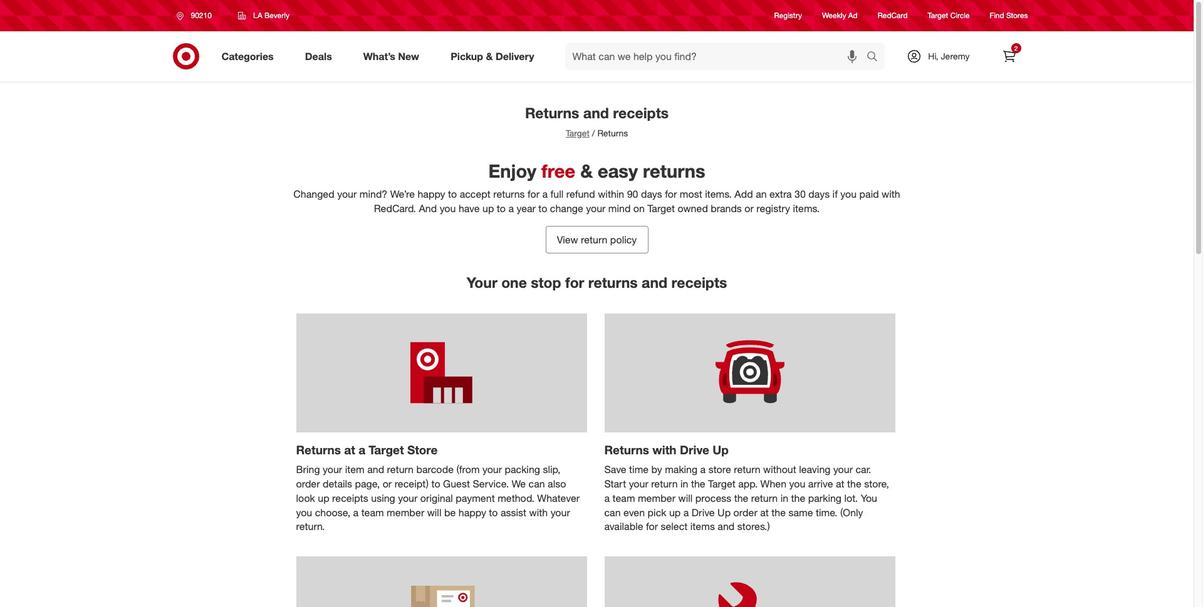 Task type: vqa. For each thing, say whether or not it's contained in the screenshot.
Product associated with Product Warning: Keep out of reach of children, keep container tightly sealed, seek medical help if product is swallowed
no



Task type: locate. For each thing, give the bounding box(es) containing it.
1 horizontal spatial with
[[653, 443, 677, 458]]

if
[[833, 188, 838, 201]]

can
[[529, 478, 545, 491], [604, 507, 621, 519]]

target link
[[566, 128, 590, 138]]

or up using
[[383, 478, 392, 491]]

1 vertical spatial order
[[734, 507, 758, 519]]

2 vertical spatial up
[[669, 507, 681, 519]]

deals link
[[294, 43, 348, 70]]

return up app.
[[734, 464, 761, 476]]

1 horizontal spatial member
[[638, 492, 676, 505]]

items. up the brands
[[705, 188, 732, 201]]

with down whatever on the bottom left of page
[[529, 507, 548, 519]]

items.
[[705, 188, 732, 201], [793, 202, 820, 215]]

returns and receipts target / returns
[[525, 104, 669, 138]]

1 horizontal spatial up
[[483, 202, 494, 215]]

and inside returns and receipts target / returns
[[583, 104, 609, 122]]

to right year
[[539, 202, 547, 215]]

you down leaving at the bottom
[[789, 478, 806, 491]]

1 vertical spatial member
[[387, 507, 424, 519]]

drive up items on the right
[[692, 507, 715, 519]]

0 horizontal spatial &
[[486, 50, 493, 62]]

returns up year
[[493, 188, 525, 201]]

member up pick
[[638, 492, 676, 505]]

items. down 30
[[793, 202, 820, 215]]

1 vertical spatial in
[[781, 492, 789, 505]]

process
[[696, 492, 732, 505]]

weekly ad link
[[822, 10, 858, 21]]

your down time
[[629, 478, 649, 491]]

days left if on the right of the page
[[809, 188, 830, 201]]

order inside returns at a target store bring your item and return barcode (from your packing slip, order details page, or receipt) to guest service. we can also look up receipts using your original payment method. whatever you choose, a team member will be happy to assist with your return.
[[296, 478, 320, 491]]

order
[[296, 478, 320, 491], [734, 507, 758, 519]]

registry link
[[774, 10, 802, 21]]

target
[[928, 11, 948, 20], [566, 128, 590, 138], [648, 202, 675, 215], [369, 443, 404, 458], [708, 478, 736, 491]]

within
[[598, 188, 624, 201]]

1 vertical spatial returns
[[493, 188, 525, 201]]

1 horizontal spatial or
[[745, 202, 754, 215]]

for inside returns with drive up save time by making a store return without leaving your car. start your return in the target app. when you arrive at the store, a team member will process the return in the parking lot. you can even pick up a drive up order at the same time. (only available for select items and stores.)
[[646, 521, 658, 534]]

2 vertical spatial with
[[529, 507, 548, 519]]

&
[[486, 50, 493, 62], [580, 160, 593, 182]]

0 horizontal spatial receipts
[[332, 492, 368, 505]]

1 horizontal spatial team
[[613, 492, 635, 505]]

a down start
[[604, 492, 610, 505]]

with right the paid
[[882, 188, 900, 201]]

returns inside returns with drive up save time by making a store return without leaving your car. start your return in the target app. when you arrive at the store, a team member will process the return in the parking lot. you can even pick up a drive up order at the same time. (only available for select items and stores.)
[[604, 443, 649, 458]]

view
[[557, 234, 578, 246]]

and inside returns with drive up save time by making a store return without leaving your car. start your return in the target app. when you arrive at the store, a team member will process the return in the parking lot. you can even pick up a drive up order at the same time. (only available for select items and stores.)
[[718, 521, 735, 534]]

up up select
[[669, 507, 681, 519]]

bring
[[296, 464, 320, 476]]

to up original
[[431, 478, 440, 491]]

at up "stores.)" at the right bottom
[[760, 507, 769, 519]]

enjoy free & easy returns changed your mind? we're happy to accept returns for a full refund within 90 days for most items. add an extra 30 days if you paid with redcard. and you have up to a year to change your mind on target owned brands or registry items.
[[293, 160, 900, 215]]

returns for at
[[296, 443, 341, 458]]

days
[[641, 188, 662, 201], [809, 188, 830, 201]]

a left year
[[509, 202, 514, 215]]

store
[[709, 464, 731, 476]]

at up lot.
[[836, 478, 845, 491]]

registry
[[757, 202, 790, 215]]

2 vertical spatial receipts
[[332, 492, 368, 505]]

search button
[[861, 43, 891, 73]]

by
[[652, 464, 662, 476]]

have
[[459, 202, 480, 215]]

0 vertical spatial will
[[679, 492, 693, 505]]

can up available
[[604, 507, 621, 519]]

page,
[[355, 478, 380, 491]]

you inside returns with drive up save time by making a store return without leaving your car. start your return in the target app. when you arrive at the store, a team member will process the return in the parking lot. you can even pick up a drive up order at the same time. (only available for select items and stores.)
[[789, 478, 806, 491]]

returns for easy
[[643, 160, 705, 182]]

0 horizontal spatial happy
[[418, 188, 445, 201]]

will left process
[[679, 492, 693, 505]]

1 vertical spatial or
[[383, 478, 392, 491]]

return down by
[[651, 478, 678, 491]]

0 horizontal spatial returns
[[493, 188, 525, 201]]

0 horizontal spatial order
[[296, 478, 320, 491]]

find stores link
[[990, 10, 1028, 21]]

order up "stores.)" at the right bottom
[[734, 507, 758, 519]]

1 horizontal spatial in
[[781, 492, 789, 505]]

0 horizontal spatial team
[[361, 507, 384, 519]]

team down using
[[361, 507, 384, 519]]

service.
[[473, 478, 509, 491]]

in down when
[[781, 492, 789, 505]]

and inside returns at a target store bring your item and return barcode (from your packing slip, order details page, or receipt) to guest service. we can also look up receipts using your original payment method. whatever you choose, a team member will be happy to assist with your return.
[[367, 464, 384, 476]]

returns with drive up save time by making a store return without leaving your car. start your return in the target app. when you arrive at the store, a team member will process the return in the parking lot. you can even pick up a drive up order at the same time. (only available for select items and stores.)
[[604, 443, 889, 534]]

member
[[638, 492, 676, 505], [387, 507, 424, 519]]

for up year
[[528, 188, 540, 201]]

happy inside returns at a target store bring your item and return barcode (from your packing slip, order details page, or receipt) to guest service. we can also look up receipts using your original payment method. whatever you choose, a team member will be happy to assist with your return.
[[459, 507, 486, 519]]

return
[[581, 234, 608, 246], [387, 464, 414, 476], [734, 464, 761, 476], [651, 478, 678, 491], [751, 492, 778, 505]]

up up store
[[713, 443, 729, 458]]

up up choose,
[[318, 492, 329, 505]]

1 horizontal spatial &
[[580, 160, 593, 182]]

returns down policy
[[588, 274, 638, 291]]

the up lot.
[[847, 478, 862, 491]]

target down store
[[708, 478, 736, 491]]

can right we
[[529, 478, 545, 491]]

returns
[[525, 104, 579, 122], [598, 128, 628, 138], [296, 443, 341, 458], [604, 443, 649, 458]]

1 vertical spatial can
[[604, 507, 621, 519]]

returns
[[643, 160, 705, 182], [493, 188, 525, 201], [588, 274, 638, 291]]

& right pickup
[[486, 50, 493, 62]]

& inside "enjoy free & easy returns changed your mind? we're happy to accept returns for a full refund within 90 days for most items. add an extra 30 days if you paid with redcard. and you have up to a year to change your mind on target owned brands or registry items."
[[580, 160, 593, 182]]

1 horizontal spatial receipts
[[613, 104, 669, 122]]

in down making
[[681, 478, 688, 491]]

or down add
[[745, 202, 754, 215]]

& up refund
[[580, 160, 593, 182]]

can inside returns with drive up save time by making a store return without leaving your car. start your return in the target app. when you arrive at the store, a team member will process the return in the parking lot. you can even pick up a drive up order at the same time. (only available for select items and stores.)
[[604, 507, 621, 519]]

2 horizontal spatial with
[[882, 188, 900, 201]]

receipts inside returns at a target store bring your item and return barcode (from your packing slip, order details page, or receipt) to guest service. we can also look up receipts using your original payment method. whatever you choose, a team member will be happy to assist with your return.
[[332, 492, 368, 505]]

0 vertical spatial team
[[613, 492, 635, 505]]

returns inside returns at a target store bring your item and return barcode (from your packing slip, order details page, or receipt) to guest service. we can also look up receipts using your original payment method. whatever you choose, a team member will be happy to assist with your return.
[[296, 443, 341, 458]]

your up service.
[[483, 464, 502, 476]]

at
[[344, 443, 355, 458], [836, 478, 845, 491], [760, 507, 769, 519]]

0 vertical spatial receipts
[[613, 104, 669, 122]]

up down process
[[718, 507, 731, 519]]

return up receipt)
[[387, 464, 414, 476]]

stores.)
[[738, 521, 770, 534]]

items
[[691, 521, 715, 534]]

0 horizontal spatial or
[[383, 478, 392, 491]]

returns up bring
[[296, 443, 341, 458]]

days right "90"
[[641, 188, 662, 201]]

0 horizontal spatial days
[[641, 188, 662, 201]]

up inside returns at a target store bring your item and return barcode (from your packing slip, order details page, or receipt) to guest service. we can also look up receipts using your original payment method. whatever you choose, a team member will be happy to assist with your return.
[[318, 492, 329, 505]]

0 vertical spatial at
[[344, 443, 355, 458]]

member down using
[[387, 507, 424, 519]]

search
[[861, 51, 891, 64]]

look
[[296, 492, 315, 505]]

target inside returns and receipts target / returns
[[566, 128, 590, 138]]

to
[[448, 188, 457, 201], [497, 202, 506, 215], [539, 202, 547, 215], [431, 478, 440, 491], [489, 507, 498, 519]]

receipt)
[[395, 478, 429, 491]]

a
[[542, 188, 548, 201], [509, 202, 514, 215], [359, 443, 365, 458], [700, 464, 706, 476], [604, 492, 610, 505], [353, 507, 359, 519], [684, 507, 689, 519]]

available
[[604, 521, 643, 534]]

1 vertical spatial &
[[580, 160, 593, 182]]

0 horizontal spatial will
[[427, 507, 442, 519]]

1 vertical spatial up
[[318, 492, 329, 505]]

order inside returns with drive up save time by making a store return without leaving your car. start your return in the target app. when you arrive at the store, a team member will process the return in the parking lot. you can even pick up a drive up order at the same time. (only available for select items and stores.)
[[734, 507, 758, 519]]

return down when
[[751, 492, 778, 505]]

happy up 'and' on the left top of the page
[[418, 188, 445, 201]]

for right stop
[[565, 274, 584, 291]]

2 horizontal spatial receipts
[[672, 274, 727, 291]]

a left full
[[542, 188, 548, 201]]

1 horizontal spatial order
[[734, 507, 758, 519]]

ad
[[848, 11, 858, 20]]

your left car.
[[834, 464, 853, 476]]

will
[[679, 492, 693, 505], [427, 507, 442, 519]]

returns right /
[[598, 128, 628, 138]]

up
[[713, 443, 729, 458], [718, 507, 731, 519]]

app.
[[738, 478, 758, 491]]

0 horizontal spatial member
[[387, 507, 424, 519]]

1 horizontal spatial items.
[[793, 202, 820, 215]]

0 horizontal spatial in
[[681, 478, 688, 491]]

up right have
[[483, 202, 494, 215]]

target left store
[[369, 443, 404, 458]]

method.
[[498, 492, 535, 505]]

team down start
[[613, 492, 635, 505]]

target right on
[[648, 202, 675, 215]]

guest
[[443, 478, 470, 491]]

the left "same"
[[772, 507, 786, 519]]

2 horizontal spatial returns
[[643, 160, 705, 182]]

1 horizontal spatial happy
[[459, 507, 486, 519]]

returns at a target store bring your item and return barcode (from your packing slip, order details page, or receipt) to guest service. we can also look up receipts using your original payment method. whatever you choose, a team member will be happy to assist with your return.
[[296, 443, 580, 534]]

your
[[337, 188, 357, 201], [586, 202, 606, 215], [323, 464, 342, 476], [483, 464, 502, 476], [834, 464, 853, 476], [629, 478, 649, 491], [398, 492, 418, 505], [551, 507, 570, 519]]

la
[[253, 11, 262, 20]]

and
[[583, 104, 609, 122], [642, 274, 668, 291], [367, 464, 384, 476], [718, 521, 735, 534]]

redcard.
[[374, 202, 416, 215]]

1 vertical spatial at
[[836, 478, 845, 491]]

circle
[[951, 11, 970, 20]]

0 vertical spatial up
[[483, 202, 494, 215]]

0 vertical spatial or
[[745, 202, 754, 215]]

with up by
[[653, 443, 677, 458]]

you
[[861, 492, 877, 505]]

to left "assist"
[[489, 507, 498, 519]]

returns up most at the top of the page
[[643, 160, 705, 182]]

1 vertical spatial with
[[653, 443, 677, 458]]

returns up target link
[[525, 104, 579, 122]]

target inside "enjoy free & easy returns changed your mind? we're happy to accept returns for a full refund within 90 days for most items. add an extra 30 days if you paid with redcard. and you have up to a year to change your mind on target owned brands or registry items."
[[648, 202, 675, 215]]

what's
[[363, 50, 395, 62]]

1 vertical spatial drive
[[692, 507, 715, 519]]

you right 'and' on the left top of the page
[[440, 202, 456, 215]]

2 horizontal spatial up
[[669, 507, 681, 519]]

beverly
[[264, 11, 290, 20]]

order down bring
[[296, 478, 320, 491]]

0 vertical spatial in
[[681, 478, 688, 491]]

will down original
[[427, 507, 442, 519]]

1 horizontal spatial can
[[604, 507, 621, 519]]

0 vertical spatial &
[[486, 50, 493, 62]]

new
[[398, 50, 419, 62]]

0 vertical spatial member
[[638, 492, 676, 505]]

stop
[[531, 274, 561, 291]]

0 horizontal spatial with
[[529, 507, 548, 519]]

one
[[502, 274, 527, 291]]

return right "view"
[[581, 234, 608, 246]]

0 horizontal spatial at
[[344, 443, 355, 458]]

1 horizontal spatial returns
[[588, 274, 638, 291]]

change
[[550, 202, 583, 215]]

0 horizontal spatial can
[[529, 478, 545, 491]]

0 vertical spatial items.
[[705, 188, 732, 201]]

view return policy link
[[546, 226, 648, 254]]

0 vertical spatial up
[[713, 443, 729, 458]]

(only
[[840, 507, 863, 519]]

for down pick
[[646, 521, 658, 534]]

2 vertical spatial returns
[[588, 274, 638, 291]]

most
[[680, 188, 702, 201]]

0 vertical spatial happy
[[418, 188, 445, 201]]

1 vertical spatial team
[[361, 507, 384, 519]]

policy
[[610, 234, 637, 246]]

happy down "payment"
[[459, 507, 486, 519]]

pickup & delivery
[[451, 50, 534, 62]]

2 vertical spatial at
[[760, 507, 769, 519]]

0 vertical spatial can
[[529, 478, 545, 491]]

find stores
[[990, 11, 1028, 20]]

returns for with
[[604, 443, 649, 458]]

1 vertical spatial will
[[427, 507, 442, 519]]

to left accept
[[448, 188, 457, 201]]

0 vertical spatial order
[[296, 478, 320, 491]]

pickup & delivery link
[[440, 43, 550, 70]]

0 vertical spatial with
[[882, 188, 900, 201]]

0 horizontal spatial up
[[318, 492, 329, 505]]

1 horizontal spatial days
[[809, 188, 830, 201]]

1 vertical spatial receipts
[[672, 274, 727, 291]]

in
[[681, 478, 688, 491], [781, 492, 789, 505]]

returns up save
[[604, 443, 649, 458]]

drive up making
[[680, 443, 709, 458]]

pick
[[648, 507, 667, 519]]

target left circle
[[928, 11, 948, 20]]

target left /
[[566, 128, 590, 138]]

1 horizontal spatial at
[[760, 507, 769, 519]]

target circle
[[928, 11, 970, 20]]

at up item
[[344, 443, 355, 458]]

1 horizontal spatial will
[[679, 492, 693, 505]]

your down refund
[[586, 202, 606, 215]]

1 vertical spatial happy
[[459, 507, 486, 519]]

the up process
[[691, 478, 705, 491]]

0 vertical spatial returns
[[643, 160, 705, 182]]

you down 'look' at the left bottom of the page
[[296, 507, 312, 519]]

with inside returns with drive up save time by making a store return without leaving your car. start your return in the target app. when you arrive at the store, a team member will process the return in the parking lot. you can even pick up a drive up order at the same time. (only available for select items and stores.)
[[653, 443, 677, 458]]

you inside returns at a target store bring your item and return barcode (from your packing slip, order details page, or receipt) to guest service. we can also look up receipts using your original payment method. whatever you choose, a team member will be happy to assist with your return.
[[296, 507, 312, 519]]

hi, jeremy
[[928, 51, 970, 61]]

owned
[[678, 202, 708, 215]]



Task type: describe. For each thing, give the bounding box(es) containing it.
packing
[[505, 464, 540, 476]]

la beverly
[[253, 11, 290, 20]]

can inside returns at a target store bring your item and return barcode (from your packing slip, order details page, or receipt) to guest service. we can also look up receipts using your original payment method. whatever you choose, a team member will be happy to assist with your return.
[[529, 478, 545, 491]]

store,
[[864, 478, 889, 491]]

return inside returns at a target store bring your item and return barcode (from your packing slip, order details page, or receipt) to guest service. we can also look up receipts using your original payment method. whatever you choose, a team member will be happy to assist with your return.
[[387, 464, 414, 476]]

0 vertical spatial drive
[[680, 443, 709, 458]]

target inside returns with drive up save time by making a store return without leaving your car. start your return in the target app. when you arrive at the store, a team member will process the return in the parking lot. you can even pick up a drive up order at the same time. (only available for select items and stores.)
[[708, 478, 736, 491]]

mind
[[608, 202, 631, 215]]

up inside "enjoy free & easy returns changed your mind? we're happy to accept returns for a full refund within 90 days for most items. add an extra 30 days if you paid with redcard. and you have up to a year to change your mind on target owned brands or registry items."
[[483, 202, 494, 215]]

up inside returns with drive up save time by making a store return without leaving your car. start your return in the target app. when you arrive at the store, a team member will process the return in the parking lot. you can even pick up a drive up order at the same time. (only available for select items and stores.)
[[669, 507, 681, 519]]

the up "same"
[[791, 492, 806, 505]]

changed
[[293, 188, 335, 201]]

your down whatever on the bottom left of page
[[551, 507, 570, 519]]

pickup
[[451, 50, 483, 62]]

using
[[371, 492, 395, 505]]

an
[[756, 188, 767, 201]]

car.
[[856, 464, 871, 476]]

on
[[634, 202, 645, 215]]

30
[[795, 188, 806, 201]]

enjoy
[[489, 160, 537, 182]]

or inside "enjoy free & easy returns changed your mind? we're happy to accept returns for a full refund within 90 days for most items. add an extra 30 days if you paid with redcard. and you have up to a year to change your mind on target owned brands or registry items."
[[745, 202, 754, 215]]

leaving
[[799, 464, 831, 476]]

member inside returns at a target store bring your item and return barcode (from your packing slip, order details page, or receipt) to guest service. we can also look up receipts using your original payment method. whatever you choose, a team member will be happy to assist with your return.
[[387, 507, 424, 519]]

full
[[551, 188, 564, 201]]

whatever
[[537, 492, 580, 505]]

accept
[[460, 188, 491, 201]]

extra
[[770, 188, 792, 201]]

mind?
[[360, 188, 388, 201]]

member inside returns with drive up save time by making a store return without leaving your car. start your return in the target app. when you arrive at the store, a team member will process the return in the parking lot. you can even pick up a drive up order at the same time. (only available for select items and stores.)
[[638, 492, 676, 505]]

the down app.
[[734, 492, 749, 505]]

what's new
[[363, 50, 419, 62]]

1 days from the left
[[641, 188, 662, 201]]

target inside returns at a target store bring your item and return barcode (from your packing slip, order details page, or receipt) to guest service. we can also look up receipts using your original payment method. whatever you choose, a team member will be happy to assist with your return.
[[369, 443, 404, 458]]

paid
[[860, 188, 879, 201]]

happy inside "enjoy free & easy returns changed your mind? we're happy to accept returns for a full refund within 90 days for most items. add an extra 30 days if you paid with redcard. and you have up to a year to change your mind on target owned brands or registry items."
[[418, 188, 445, 201]]

or inside returns at a target store bring your item and return barcode (from your packing slip, order details page, or receipt) to guest service. we can also look up receipts using your original payment method. whatever you choose, a team member will be happy to assist with your return.
[[383, 478, 392, 491]]

redcard
[[878, 11, 908, 20]]

at inside returns at a target store bring your item and return barcode (from your packing slip, order details page, or receipt) to guest service. we can also look up receipts using your original payment method. whatever you choose, a team member will be happy to assist with your return.
[[344, 443, 355, 458]]

weekly ad
[[822, 11, 858, 20]]

brands
[[711, 202, 742, 215]]

save
[[604, 464, 627, 476]]

to left year
[[497, 202, 506, 215]]

delivery
[[496, 50, 534, 62]]

90
[[627, 188, 638, 201]]

arrive
[[808, 478, 833, 491]]

jeremy
[[941, 51, 970, 61]]

also
[[548, 478, 566, 491]]

your one stop for returns and receipts
[[467, 274, 727, 291]]

your up details
[[323, 464, 342, 476]]

deals
[[305, 50, 332, 62]]

team inside returns with drive up save time by making a store return without leaving your car. start your return in the target app. when you arrive at the store, a team member will process the return in the parking lot. you can even pick up a drive up order at the same time. (only available for select items and stores.)
[[613, 492, 635, 505]]

lot.
[[845, 492, 858, 505]]

will inside returns with drive up save time by making a store return without leaving your car. start your return in the target app. when you arrive at the store, a team member will process the return in the parking lot. you can even pick up a drive up order at the same time. (only available for select items and stores.)
[[679, 492, 693, 505]]

a left store
[[700, 464, 706, 476]]

with inside returns at a target store bring your item and return barcode (from your packing slip, order details page, or receipt) to guest service. we can also look up receipts using your original payment method. whatever you choose, a team member will be happy to assist with your return.
[[529, 507, 548, 519]]

you right if on the right of the page
[[841, 188, 857, 201]]

categories
[[222, 50, 274, 62]]

free
[[542, 160, 575, 182]]

2 link
[[996, 43, 1023, 70]]

0 horizontal spatial items.
[[705, 188, 732, 201]]

What can we help you find? suggestions appear below search field
[[565, 43, 870, 70]]

select
[[661, 521, 688, 534]]

with inside "enjoy free & easy returns changed your mind? we're happy to accept returns for a full refund within 90 days for most items. add an extra 30 days if you paid with redcard. and you have up to a year to change your mind on target owned brands or registry items."
[[882, 188, 900, 201]]

assist
[[501, 507, 527, 519]]

weekly
[[822, 11, 846, 20]]

your down receipt)
[[398, 492, 418, 505]]

without
[[763, 464, 796, 476]]

target inside target circle link
[[928, 11, 948, 20]]

making
[[665, 464, 698, 476]]

time
[[629, 464, 649, 476]]

view return policy
[[557, 234, 637, 246]]

year
[[517, 202, 536, 215]]

your left mind? at the left top of page
[[337, 188, 357, 201]]

a up item
[[359, 443, 365, 458]]

returns for and
[[525, 104, 579, 122]]

2
[[1015, 44, 1018, 52]]

find
[[990, 11, 1004, 20]]

hi,
[[928, 51, 939, 61]]

we
[[512, 478, 526, 491]]

original
[[420, 492, 453, 505]]

la beverly button
[[230, 4, 298, 27]]

what's new link
[[353, 43, 435, 70]]

90210
[[191, 11, 212, 20]]

2 days from the left
[[809, 188, 830, 201]]

store
[[407, 443, 438, 458]]

refund
[[566, 188, 595, 201]]

payment
[[456, 492, 495, 505]]

will inside returns at a target store bring your item and return barcode (from your packing slip, order details page, or receipt) to guest service. we can also look up receipts using your original payment method. whatever you choose, a team member will be happy to assist with your return.
[[427, 507, 442, 519]]

2 horizontal spatial at
[[836, 478, 845, 491]]

for left most at the top of the page
[[665, 188, 677, 201]]

be
[[444, 507, 456, 519]]

1 vertical spatial items.
[[793, 202, 820, 215]]

1 vertical spatial up
[[718, 507, 731, 519]]

redcard link
[[878, 10, 908, 21]]

(from
[[457, 464, 480, 476]]

returns for for
[[588, 274, 638, 291]]

add
[[735, 188, 753, 201]]

a right choose,
[[353, 507, 359, 519]]

/
[[592, 128, 595, 138]]

even
[[624, 507, 645, 519]]

easy
[[598, 160, 638, 182]]

stores
[[1007, 11, 1028, 20]]

start
[[604, 478, 626, 491]]

team inside returns at a target store bring your item and return barcode (from your packing slip, order details page, or receipt) to guest service. we can also look up receipts using your original payment method. whatever you choose, a team member will be happy to assist with your return.
[[361, 507, 384, 519]]

return.
[[296, 521, 325, 534]]

a up select
[[684, 507, 689, 519]]

receipts inside returns and receipts target / returns
[[613, 104, 669, 122]]



